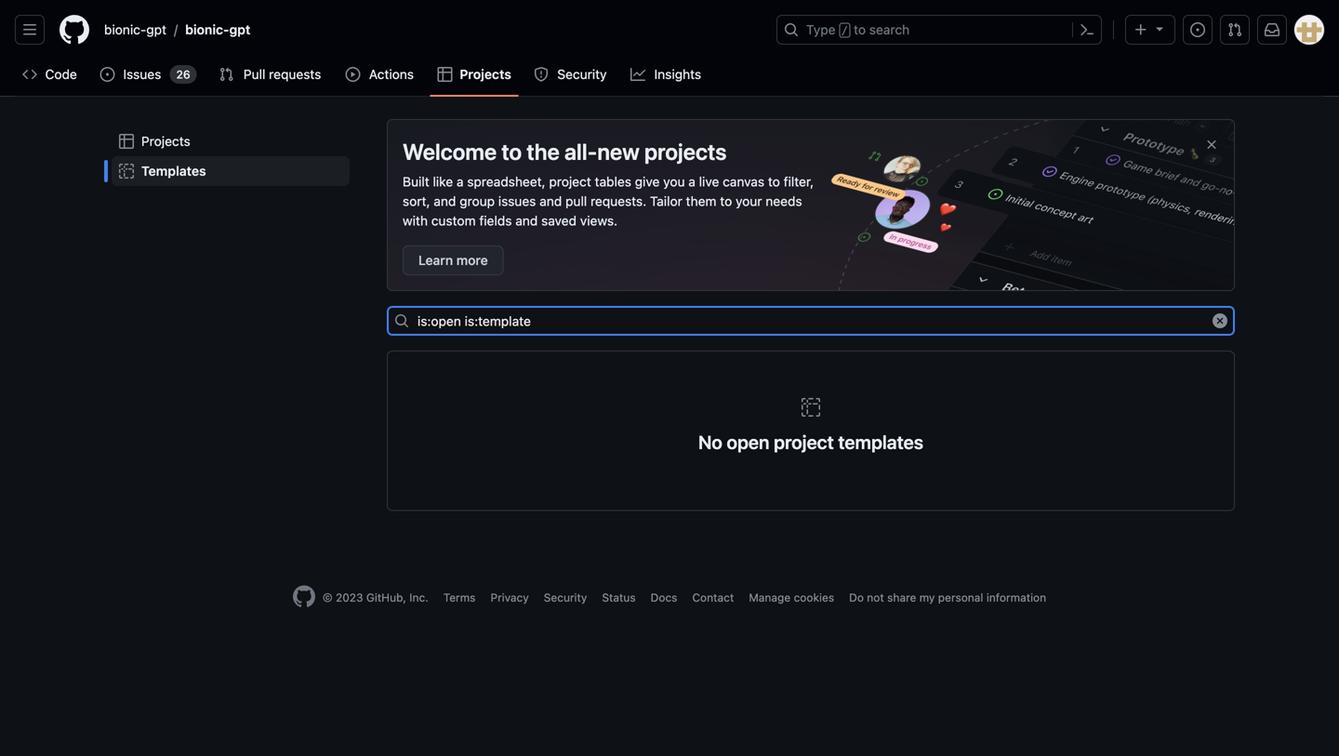 Task type: locate. For each thing, give the bounding box(es) containing it.
1 vertical spatial projects
[[141, 133, 190, 149]]

© 2023 github, inc.
[[323, 591, 429, 604]]

/ up 26 at top
[[174, 22, 178, 37]]

0 horizontal spatial gpt
[[146, 22, 167, 37]]

1 horizontal spatial /
[[841, 24, 848, 37]]

0 vertical spatial project template image
[[119, 164, 134, 179]]

do not share my personal information button
[[849, 589, 1047, 606]]

learn more link
[[403, 246, 504, 275]]

issue opened image
[[1191, 22, 1205, 37], [100, 67, 115, 82]]

to
[[854, 22, 866, 37], [502, 139, 522, 165], [768, 174, 780, 189], [720, 193, 732, 209]]

projects link
[[430, 60, 519, 88], [112, 126, 350, 156]]

insights
[[654, 67, 701, 82]]

and down 'like'
[[434, 193, 456, 209]]

projects link left shield icon
[[430, 60, 519, 88]]

my
[[920, 591, 935, 604]]

0 horizontal spatial issue opened image
[[100, 67, 115, 82]]

1 vertical spatial project template image
[[800, 396, 822, 419]]

welcome to the all-new projects built like a spreadsheet, project tables give you a live canvas to filter, sort, and group issues and pull requests. tailor them to your needs with custom fields and saved views.
[[403, 139, 814, 228]]

table image
[[437, 67, 452, 82]]

1 horizontal spatial bionic-
[[185, 22, 229, 37]]

0 horizontal spatial project template image
[[119, 164, 134, 179]]

security link left graph icon
[[526, 60, 616, 88]]

bionic-gpt link
[[97, 15, 174, 45], [178, 15, 258, 45]]

0 vertical spatial issue opened image
[[1191, 22, 1205, 37]]

gpt up git pull request image
[[229, 22, 251, 37]]

issues
[[498, 193, 536, 209]]

bionic-
[[104, 22, 146, 37], [185, 22, 229, 37]]

saved
[[541, 213, 577, 228]]

bionic- up issues
[[104, 22, 146, 37]]

security
[[557, 67, 607, 82], [544, 591, 587, 604]]

to up spreadsheet,
[[502, 139, 522, 165]]

views.
[[580, 213, 618, 228]]

pull requests
[[244, 67, 321, 82]]

fields
[[479, 213, 512, 228]]

git pull request image
[[219, 67, 234, 82]]

/ inside bionic-gpt / bionic-gpt
[[174, 22, 178, 37]]

clear image
[[1213, 313, 1228, 328]]

projects right table icon at top left
[[460, 67, 511, 82]]

issue opened image left git pull request icon at the right of page
[[1191, 22, 1205, 37]]

you
[[663, 174, 685, 189]]

1 horizontal spatial issue opened image
[[1191, 22, 1205, 37]]

1 gpt from the left
[[146, 22, 167, 37]]

0 horizontal spatial projects link
[[112, 126, 350, 156]]

information
[[987, 591, 1047, 604]]

share
[[887, 591, 916, 604]]

1 vertical spatial security link
[[544, 591, 587, 604]]

bionic-gpt link up git pull request image
[[178, 15, 258, 45]]

type
[[806, 22, 836, 37]]

issues
[[123, 67, 161, 82]]

projects link up templates
[[112, 126, 350, 156]]

issue opened image for git pull request image
[[100, 67, 115, 82]]

search image
[[394, 313, 409, 328]]

0 horizontal spatial a
[[457, 174, 464, 189]]

gpt
[[146, 22, 167, 37], [229, 22, 251, 37]]

contact
[[692, 591, 734, 604]]

list up table icon at top left
[[97, 15, 765, 45]]

shield image
[[534, 67, 549, 82]]

a
[[457, 174, 464, 189], [689, 174, 696, 189]]

welcome
[[403, 139, 497, 165]]

security left status
[[544, 591, 587, 604]]

bionic-gpt link up issues
[[97, 15, 174, 45]]

/
[[174, 22, 178, 37], [841, 24, 848, 37]]

/ right the type
[[841, 24, 848, 37]]

like
[[433, 174, 453, 189]]

1 a from the left
[[457, 174, 464, 189]]

project template image down table image
[[119, 164, 134, 179]]

no open project templates
[[698, 431, 924, 453]]

table image
[[119, 134, 134, 149]]

a right 'like'
[[457, 174, 464, 189]]

plus image
[[1134, 22, 1149, 37]]

0 vertical spatial security link
[[526, 60, 616, 88]]

0 vertical spatial projects
[[460, 67, 511, 82]]

project right open
[[774, 431, 834, 453]]

tailor
[[650, 193, 683, 209]]

play image
[[346, 67, 360, 82]]

1 horizontal spatial projects link
[[430, 60, 519, 88]]

1 horizontal spatial a
[[689, 174, 696, 189]]

1 horizontal spatial project
[[774, 431, 834, 453]]

a left live
[[689, 174, 696, 189]]

0 vertical spatial list
[[97, 15, 765, 45]]

and
[[434, 193, 456, 209], [540, 193, 562, 209], [516, 213, 538, 228]]

open
[[727, 431, 770, 453]]

0 horizontal spatial project
[[549, 174, 591, 189]]

issue opened image left issues
[[100, 67, 115, 82]]

all-
[[565, 139, 597, 165]]

0 vertical spatial project
[[549, 174, 591, 189]]

project template image up no open project templates
[[800, 396, 822, 419]]

notifications image
[[1265, 22, 1280, 37]]

give
[[635, 174, 660, 189]]

not
[[867, 591, 884, 604]]

security link
[[526, 60, 616, 88], [544, 591, 587, 604]]

0 horizontal spatial bionic-gpt link
[[97, 15, 174, 45]]

1 horizontal spatial gpt
[[229, 22, 251, 37]]

projects
[[460, 67, 511, 82], [141, 133, 190, 149]]

0 horizontal spatial bionic-
[[104, 22, 146, 37]]

26
[[176, 68, 190, 81]]

bionic-gpt / bionic-gpt
[[104, 22, 251, 37]]

spreadsheet,
[[467, 174, 546, 189]]

projects
[[645, 139, 727, 165]]

github,
[[366, 591, 406, 604]]

group
[[460, 193, 495, 209]]

2 horizontal spatial and
[[540, 193, 562, 209]]

1 horizontal spatial project template image
[[800, 396, 822, 419]]

and down issues
[[516, 213, 538, 228]]

security link left status
[[544, 591, 587, 604]]

1 vertical spatial list
[[104, 119, 357, 193]]

project template image
[[119, 164, 134, 179], [800, 396, 822, 419]]

privacy
[[491, 591, 529, 604]]

1 horizontal spatial and
[[516, 213, 538, 228]]

your
[[736, 193, 762, 209]]

status link
[[602, 591, 636, 604]]

actions link
[[338, 60, 423, 88]]

templates link
[[112, 156, 350, 186]]

insights link
[[623, 60, 710, 88]]

Search all projects text field
[[387, 306, 1235, 336]]

and up saved
[[540, 193, 562, 209]]

1 vertical spatial issue opened image
[[100, 67, 115, 82]]

privacy link
[[491, 591, 529, 604]]

0 horizontal spatial and
[[434, 193, 456, 209]]

project template image inside templates link
[[119, 164, 134, 179]]

1 bionic- from the left
[[104, 22, 146, 37]]

list down git pull request image
[[104, 119, 357, 193]]

list
[[97, 15, 765, 45], [104, 119, 357, 193]]

templates
[[141, 163, 206, 179]]

gpt up issues
[[146, 22, 167, 37]]

project
[[549, 174, 591, 189], [774, 431, 834, 453]]

project up pull
[[549, 174, 591, 189]]

security right shield icon
[[557, 67, 607, 82]]

personal
[[938, 591, 984, 604]]

live
[[699, 174, 719, 189]]

homepage image
[[293, 586, 315, 608]]

0 vertical spatial projects link
[[430, 60, 519, 88]]

1 horizontal spatial bionic-gpt link
[[178, 15, 258, 45]]

1 horizontal spatial projects
[[460, 67, 511, 82]]

0 horizontal spatial /
[[174, 22, 178, 37]]

0 horizontal spatial projects
[[141, 133, 190, 149]]

do not share my personal information
[[849, 591, 1047, 604]]

command palette image
[[1080, 22, 1095, 37]]

projects up templates
[[141, 133, 190, 149]]

bionic- up git pull request image
[[185, 22, 229, 37]]

1 vertical spatial project
[[774, 431, 834, 453]]

to up needs on the right top
[[768, 174, 780, 189]]



Task type: describe. For each thing, give the bounding box(es) containing it.
code link
[[15, 60, 85, 88]]

pull
[[566, 193, 587, 209]]

requests
[[269, 67, 321, 82]]

code image
[[22, 67, 37, 82]]

manage
[[749, 591, 791, 604]]

do
[[849, 591, 864, 604]]

0 vertical spatial security
[[557, 67, 607, 82]]

list containing bionic-gpt / bionic-gpt
[[97, 15, 765, 45]]

tables
[[595, 174, 632, 189]]

project inside welcome to the all-new projects built like a spreadsheet, project tables give you a live canvas to filter, sort, and group issues and pull requests. tailor them to your needs with custom fields and saved views.
[[549, 174, 591, 189]]

contact link
[[692, 591, 734, 604]]

triangle down image
[[1152, 21, 1167, 36]]

pull requests link
[[212, 60, 331, 88]]

sort,
[[403, 193, 430, 209]]

docs link
[[651, 591, 678, 604]]

templates
[[838, 431, 924, 453]]

2 bionic-gpt link from the left
[[178, 15, 258, 45]]

2 gpt from the left
[[229, 22, 251, 37]]

learn more
[[419, 253, 488, 268]]

git pull request image
[[1228, 22, 1243, 37]]

/ inside type / to search
[[841, 24, 848, 37]]

them
[[686, 193, 717, 209]]

2 bionic- from the left
[[185, 22, 229, 37]]

terms
[[443, 591, 476, 604]]

built
[[403, 174, 429, 189]]

2023
[[336, 591, 363, 604]]

with
[[403, 213, 428, 228]]

to left search
[[854, 22, 866, 37]]

canvas
[[723, 174, 765, 189]]

manage cookies button
[[749, 589, 834, 606]]

cookies
[[794, 591, 834, 604]]

graph image
[[631, 67, 646, 82]]

to left your
[[720, 193, 732, 209]]

type / to search
[[806, 22, 910, 37]]

custom
[[431, 213, 476, 228]]

no
[[698, 431, 723, 453]]

close image
[[1205, 137, 1219, 152]]

2 a from the left
[[689, 174, 696, 189]]

search
[[870, 22, 910, 37]]

the
[[527, 139, 560, 165]]

inc.
[[409, 591, 429, 604]]

homepage image
[[60, 15, 89, 45]]

new
[[597, 139, 640, 165]]

docs
[[651, 591, 678, 604]]

status
[[602, 591, 636, 604]]

terms link
[[443, 591, 476, 604]]

requests.
[[591, 193, 647, 209]]

needs
[[766, 193, 802, 209]]

pull
[[244, 67, 265, 82]]

1 vertical spatial projects link
[[112, 126, 350, 156]]

actions
[[369, 67, 414, 82]]

code
[[45, 67, 77, 82]]

list containing projects
[[104, 119, 357, 193]]

more
[[457, 253, 488, 268]]

manage cookies
[[749, 591, 834, 604]]

learn
[[419, 253, 453, 268]]

1 bionic-gpt link from the left
[[97, 15, 174, 45]]

©
[[323, 591, 333, 604]]

1 vertical spatial security
[[544, 591, 587, 604]]

filter,
[[784, 174, 814, 189]]

issue opened image for git pull request icon at the right of page
[[1191, 22, 1205, 37]]



Task type: vqa. For each thing, say whether or not it's contained in the screenshot.
the run
no



